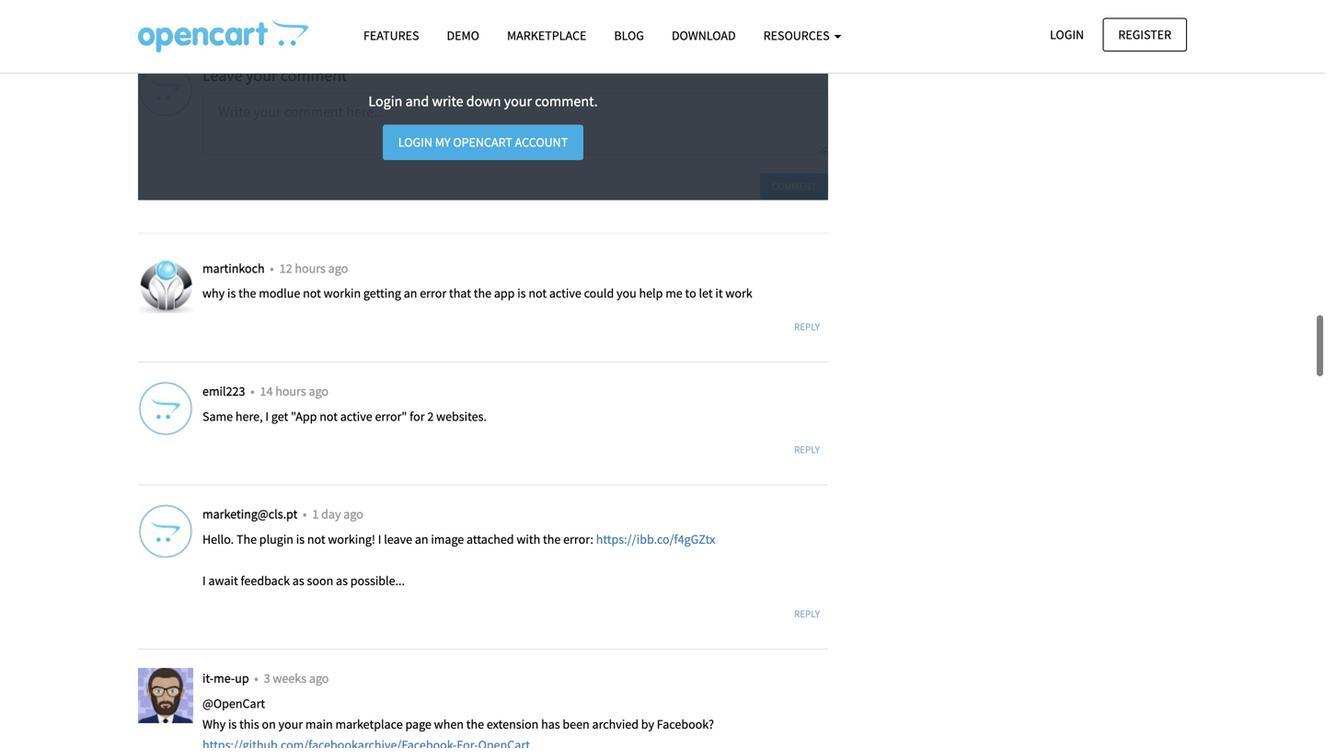 Task type: vqa. For each thing, say whether or not it's contained in the screenshot.
@Opencart
yes



Task type: describe. For each thing, give the bounding box(es) containing it.
hours for not
[[295, 260, 326, 277]]

that
[[449, 285, 471, 302]]

plugin
[[259, 531, 294, 548]]

leave
[[203, 65, 243, 85]]

for
[[410, 408, 425, 425]]

comment
[[772, 180, 817, 193]]

same
[[203, 408, 233, 425]]

by
[[642, 716, 655, 733]]

me
[[666, 285, 683, 302]]

features
[[364, 27, 419, 44]]

it me up image
[[138, 668, 193, 724]]

is right app
[[518, 285, 526, 302]]

blog link
[[601, 19, 658, 52]]

hello.
[[203, 531, 234, 548]]

up
[[235, 670, 249, 687]]

2 vertical spatial i
[[203, 573, 206, 589]]

opencart - facebook for opencart image
[[138, 19, 308, 52]]

0 horizontal spatial active
[[340, 408, 373, 425]]

the down 'martinkoch'
[[239, 285, 256, 302]]

2 horizontal spatial your
[[504, 92, 532, 110]]

reply button for same here, i get "app not active error" for 2 websites.
[[786, 441, 829, 460]]

error:
[[564, 531, 594, 548]]

register
[[1119, 26, 1172, 43]]

when
[[434, 716, 464, 733]]

download
[[672, 27, 736, 44]]

workin
[[324, 285, 361, 302]]

me-
[[214, 670, 235, 687]]

archvied
[[592, 716, 639, 733]]

feedback
[[241, 573, 290, 589]]

the right with
[[543, 531, 561, 548]]

leave
[[384, 531, 413, 548]]

why
[[203, 716, 226, 733]]

to
[[685, 285, 697, 302]]

page
[[406, 716, 432, 733]]

get
[[271, 408, 288, 425]]

app
[[494, 285, 515, 302]]

12 hours ago
[[280, 260, 348, 277]]

martinkoch
[[203, 260, 267, 277]]

12
[[280, 260, 292, 277]]

hello. the plugin is not working! i leave an image attached with the error: https://ibb.co/f4ggztx
[[203, 531, 716, 548]]

marketplace
[[336, 716, 403, 733]]

soon
[[307, 573, 333, 589]]

comment
[[281, 65, 347, 85]]

the inside @opencart why is this on your main marketplace page when the extension has been archvied by facebook?
[[467, 716, 484, 733]]

14
[[260, 383, 273, 400]]

1
[[312, 506, 319, 523]]

it-
[[203, 670, 214, 687]]

download link
[[658, 19, 750, 52]]

ago for 3 weeks ago
[[309, 670, 329, 687]]

2 horizontal spatial i
[[378, 531, 382, 548]]

could
[[584, 285, 614, 302]]

day
[[321, 506, 341, 523]]

login link
[[1035, 18, 1100, 51]]

0 vertical spatial i
[[266, 408, 269, 425]]

help
[[639, 285, 663, 302]]

marketing@cls.pt image
[[138, 504, 193, 559]]

reply for why is the modlue not workin getting an error that the app is not active could you help me to let it work
[[795, 320, 820, 333]]

write
[[432, 92, 464, 110]]

working!
[[328, 531, 376, 548]]

main
[[306, 716, 333, 733]]

comment.
[[535, 92, 598, 110]]

with
[[517, 531, 541, 548]]

0 horizontal spatial your
[[246, 65, 277, 85]]

has
[[541, 716, 560, 733]]

0 vertical spatial an
[[404, 285, 417, 302]]

@opencart why is this on your main marketplace page when the extension has been archvied by facebook?
[[203, 696, 714, 733]]

14 hours ago
[[260, 383, 329, 400]]

down
[[467, 92, 501, 110]]

i await feedback as soon as possible...
[[203, 573, 405, 589]]

the left app
[[474, 285, 492, 302]]

getting
[[364, 285, 401, 302]]

Leave your comment text field
[[203, 93, 829, 155]]

account
[[515, 134, 568, 150]]

error"
[[375, 408, 407, 425]]

3 reply button from the top
[[786, 605, 829, 624]]

ago for 12 hours ago
[[328, 260, 348, 277]]

the
[[237, 531, 257, 548]]

here,
[[236, 408, 263, 425]]

it
[[716, 285, 723, 302]]

image
[[431, 531, 464, 548]]

3 weeks ago
[[264, 670, 329, 687]]

marketplace
[[507, 27, 587, 44]]

"app
[[291, 408, 317, 425]]

leave your comment
[[203, 65, 347, 85]]

ago for 1 day ago
[[344, 506, 363, 523]]

1 vertical spatial an
[[415, 531, 429, 548]]



Task type: locate. For each thing, give the bounding box(es) containing it.
@opencart
[[203, 696, 265, 712]]

0 vertical spatial hours
[[295, 260, 326, 277]]

hours right 12
[[295, 260, 326, 277]]

await
[[209, 573, 238, 589]]

and
[[406, 92, 429, 110]]

reply for same here, i get "app not active error" for 2 websites.
[[795, 443, 820, 456]]

login my opencart account link
[[383, 125, 584, 160]]

login left register
[[1050, 26, 1085, 43]]

0 horizontal spatial i
[[203, 573, 206, 589]]

ago right day on the left bottom
[[344, 506, 363, 523]]

an right "leave"
[[415, 531, 429, 548]]

register link
[[1103, 18, 1188, 51]]

is
[[227, 285, 236, 302], [518, 285, 526, 302], [296, 531, 305, 548], [228, 716, 237, 733]]

1 vertical spatial hours
[[275, 383, 306, 400]]

let
[[699, 285, 713, 302]]

ago up "app
[[309, 383, 329, 400]]

on
[[262, 716, 276, 733]]

an
[[404, 285, 417, 302], [415, 531, 429, 548]]

https://ibb.co/f4ggztx link
[[596, 531, 716, 548]]

login and write down your comment.
[[369, 92, 598, 110]]

2
[[428, 408, 434, 425]]

martinkoch image
[[138, 258, 193, 313]]

extension
[[487, 716, 539, 733]]

opencart
[[453, 134, 513, 150]]

is right plugin
[[296, 531, 305, 548]]

i
[[266, 408, 269, 425], [378, 531, 382, 548], [203, 573, 206, 589]]

the
[[239, 285, 256, 302], [474, 285, 492, 302], [543, 531, 561, 548], [467, 716, 484, 733]]

https://ibb.co/f4ggztx
[[596, 531, 716, 548]]

hours
[[295, 260, 326, 277], [275, 383, 306, 400]]

ago for 14 hours ago
[[309, 383, 329, 400]]

2 vertical spatial your
[[279, 716, 303, 733]]

0 vertical spatial login
[[1050, 26, 1085, 43]]

0 horizontal spatial as
[[293, 573, 304, 589]]

ago right the weeks
[[309, 670, 329, 687]]

2 vertical spatial reply
[[795, 608, 820, 621]]

1 vertical spatial reply button
[[786, 441, 829, 460]]

not down 12 hours ago
[[303, 285, 321, 302]]

the right when
[[467, 716, 484, 733]]

comment button
[[760, 173, 829, 200]]

work
[[726, 285, 753, 302]]

login left and
[[369, 92, 403, 110]]

ago up 'workin'
[[328, 260, 348, 277]]

1 reply from the top
[[795, 320, 820, 333]]

hours for "app
[[275, 383, 306, 400]]

not
[[303, 285, 321, 302], [529, 285, 547, 302], [320, 408, 338, 425], [307, 531, 326, 548]]

why
[[203, 285, 225, 302]]

blog
[[614, 27, 644, 44]]

1 horizontal spatial active
[[550, 285, 582, 302]]

not right "app
[[320, 408, 338, 425]]

1 vertical spatial i
[[378, 531, 382, 548]]

demo
[[447, 27, 480, 44]]

i left get
[[266, 408, 269, 425]]

an left error
[[404, 285, 417, 302]]

login for login and write down your comment.
[[369, 92, 403, 110]]

been
[[563, 716, 590, 733]]

reply
[[795, 320, 820, 333], [795, 443, 820, 456], [795, 608, 820, 621]]

marketplace link
[[493, 19, 601, 52]]

login for login
[[1050, 26, 1085, 43]]

possible...
[[351, 573, 405, 589]]

modlue
[[259, 285, 300, 302]]

why is the modlue not workin getting an error that the app is not active could you help me to let it work
[[203, 285, 753, 302]]

login
[[1050, 26, 1085, 43], [369, 92, 403, 110], [398, 134, 433, 150]]

3
[[264, 670, 270, 687]]

active left could
[[550, 285, 582, 302]]

0 vertical spatial reply button
[[786, 318, 829, 337]]

my
[[435, 134, 451, 150]]

as left soon
[[293, 573, 304, 589]]

1 reply button from the top
[[786, 318, 829, 337]]

emil223 image
[[138, 381, 193, 436]]

resources
[[764, 27, 833, 44]]

hours right 14
[[275, 383, 306, 400]]

your right on
[[279, 716, 303, 733]]

this
[[239, 716, 259, 733]]

0 vertical spatial your
[[246, 65, 277, 85]]

1 vertical spatial your
[[504, 92, 532, 110]]

error
[[420, 285, 447, 302]]

is left this
[[228, 716, 237, 733]]

2 as from the left
[[336, 573, 348, 589]]

marketing@cls.pt
[[203, 506, 300, 523]]

emil223
[[203, 383, 248, 400]]

resources link
[[750, 19, 856, 52]]

i left await
[[203, 573, 206, 589]]

1 horizontal spatial your
[[279, 716, 303, 733]]

3 reply from the top
[[795, 608, 820, 621]]

features link
[[350, 19, 433, 52]]

not right app
[[529, 285, 547, 302]]

2 reply button from the top
[[786, 441, 829, 460]]

same here, i get "app not active error" for 2 websites.
[[203, 408, 487, 425]]

1 day ago
[[312, 506, 363, 523]]

0 vertical spatial reply
[[795, 320, 820, 333]]

1 vertical spatial login
[[369, 92, 403, 110]]

your right leave
[[246, 65, 277, 85]]

as
[[293, 573, 304, 589], [336, 573, 348, 589]]

active
[[550, 285, 582, 302], [340, 408, 373, 425]]

your
[[246, 65, 277, 85], [504, 92, 532, 110], [279, 716, 303, 733]]

reply button for why is the modlue not workin getting an error that the app is not active could you help me to let it work
[[786, 318, 829, 337]]

1 vertical spatial active
[[340, 408, 373, 425]]

demo link
[[433, 19, 493, 52]]

websites.
[[437, 408, 487, 425]]

2 vertical spatial login
[[398, 134, 433, 150]]

1 horizontal spatial i
[[266, 408, 269, 425]]

ago
[[328, 260, 348, 277], [309, 383, 329, 400], [344, 506, 363, 523], [309, 670, 329, 687]]

as right soon
[[336, 573, 348, 589]]

login left my
[[398, 134, 433, 150]]

is right why on the left of page
[[227, 285, 236, 302]]

attached
[[467, 531, 514, 548]]

weeks
[[273, 670, 307, 687]]

0 vertical spatial active
[[550, 285, 582, 302]]

your inside @opencart why is this on your main marketplace page when the extension has been archvied by facebook?
[[279, 716, 303, 733]]

1 vertical spatial reply
[[795, 443, 820, 456]]

not down 1 in the left bottom of the page
[[307, 531, 326, 548]]

active left error" at the left
[[340, 408, 373, 425]]

i left "leave"
[[378, 531, 382, 548]]

it-me-up
[[203, 670, 252, 687]]

login my opencart account
[[398, 134, 568, 150]]

login for login my opencart account
[[398, 134, 433, 150]]

1 as from the left
[[293, 573, 304, 589]]

you
[[617, 285, 637, 302]]

2 reply from the top
[[795, 443, 820, 456]]

1 horizontal spatial as
[[336, 573, 348, 589]]

reply button
[[786, 318, 829, 337], [786, 441, 829, 460], [786, 605, 829, 624]]

facebook?
[[657, 716, 714, 733]]

is inside @opencart why is this on your main marketplace page when the extension has been archvied by facebook?
[[228, 716, 237, 733]]

your right down
[[504, 92, 532, 110]]

2 vertical spatial reply button
[[786, 605, 829, 624]]



